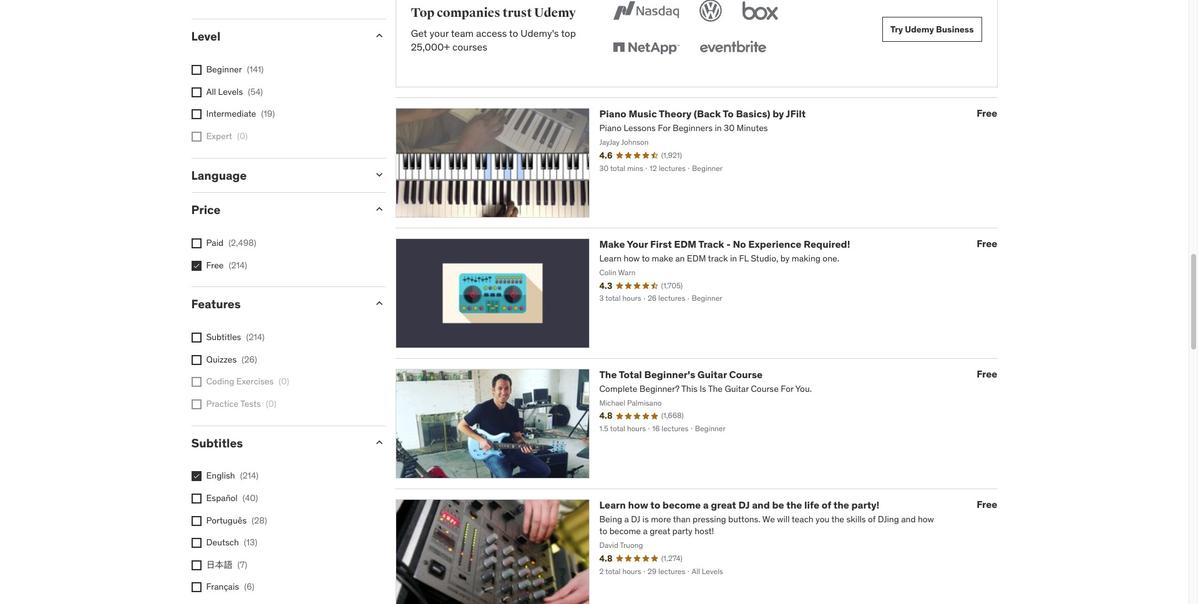 Task type: describe. For each thing, give the bounding box(es) containing it.
nasdaq image
[[611, 0, 683, 24]]

español
[[206, 493, 238, 504]]

free for piano music theory (back to basics) by jfilt
[[977, 107, 998, 119]]

companies
[[437, 5, 501, 21]]

日本語 (7)
[[206, 559, 247, 571]]

free for the total beginner's guitar course
[[977, 368, 998, 380]]

features
[[191, 297, 241, 312]]

udemy's
[[521, 27, 559, 39]]

course
[[730, 368, 763, 381]]

(214) for features
[[246, 332, 265, 343]]

theory
[[659, 107, 692, 120]]

all levels (54)
[[206, 86, 263, 97]]

team
[[451, 27, 474, 39]]

jfilt
[[786, 107, 806, 120]]

(13)
[[244, 537, 258, 548]]

xsmall image for quizzes
[[191, 355, 201, 365]]

xsmall image for intermediate
[[191, 110, 201, 120]]

xsmall image for english
[[191, 472, 201, 482]]

edm
[[674, 238, 697, 250]]

make
[[600, 238, 625, 250]]

english
[[206, 470, 235, 482]]

and
[[752, 499, 770, 511]]

great
[[711, 499, 737, 511]]

3 xsmall image from the top
[[191, 538, 201, 548]]

xsmall image for expert
[[191, 132, 201, 142]]

xsmall image for 日本語
[[191, 561, 201, 571]]

first
[[651, 238, 672, 250]]

how
[[628, 499, 649, 511]]

a
[[704, 499, 709, 511]]

expert
[[206, 131, 232, 142]]

all
[[206, 86, 216, 97]]

0 vertical spatial (214)
[[229, 260, 247, 271]]

learn how to become a great dj and be the life of the party! link
[[600, 499, 880, 511]]

xsmall image for price
[[191, 261, 201, 271]]

expert (0)
[[206, 131, 248, 142]]

(54)
[[248, 86, 263, 97]]

learn
[[600, 499, 626, 511]]

small image for level
[[373, 30, 386, 42]]

1 the from the left
[[787, 499, 803, 511]]

try
[[891, 24, 903, 35]]

price
[[191, 203, 221, 218]]

top
[[561, 27, 576, 39]]

get
[[411, 27, 427, 39]]

xsmall image for español
[[191, 494, 201, 504]]

try udemy business link
[[883, 17, 982, 42]]

to
[[723, 107, 734, 120]]

xsmall image for subtitles
[[191, 333, 201, 343]]

xsmall image for practice
[[191, 400, 201, 410]]

language button
[[191, 168, 363, 183]]

volkswagen image
[[698, 0, 725, 24]]

日本語
[[206, 559, 233, 571]]

português
[[206, 515, 247, 526]]

quizzes (26)
[[206, 354, 257, 365]]

netapp image
[[611, 34, 683, 62]]

the total beginner's guitar course
[[600, 368, 763, 381]]

levels
[[218, 86, 243, 97]]

of
[[822, 499, 832, 511]]

français
[[206, 582, 239, 593]]

português (28)
[[206, 515, 267, 526]]

box image
[[740, 0, 782, 24]]

the total beginner's guitar course link
[[600, 368, 763, 381]]

(214) for subtitles
[[240, 470, 259, 482]]

the
[[600, 368, 617, 381]]

coding
[[206, 376, 234, 387]]

basics)
[[736, 107, 771, 120]]

features button
[[191, 297, 363, 312]]

make your first edm track - no experience required! link
[[600, 238, 851, 250]]

(back
[[694, 107, 721, 120]]

1 horizontal spatial udemy
[[905, 24, 935, 35]]

make your first edm track - no experience required!
[[600, 238, 851, 250]]

piano music theory (back to basics) by jfilt
[[600, 107, 806, 120]]

(0) for tests
[[266, 398, 277, 410]]

piano
[[600, 107, 627, 120]]

piano music theory (back to basics) by jfilt link
[[600, 107, 806, 120]]

xsmall image for coding
[[191, 377, 201, 387]]

top
[[411, 5, 435, 21]]

be
[[773, 499, 785, 511]]

2 the from the left
[[834, 499, 850, 511]]

practice
[[206, 398, 239, 410]]

small image for features
[[373, 297, 386, 310]]



Task type: vqa. For each thing, say whether or not it's contained in the screenshot.


Task type: locate. For each thing, give the bounding box(es) containing it.
1 horizontal spatial to
[[651, 499, 661, 511]]

xsmall image left the practice on the left bottom
[[191, 400, 201, 410]]

english (214)
[[206, 470, 259, 482]]

6 xsmall image from the top
[[191, 355, 201, 365]]

to
[[509, 27, 518, 39], [651, 499, 661, 511]]

5 xsmall image from the top
[[191, 333, 201, 343]]

(28)
[[252, 515, 267, 526]]

level button
[[191, 29, 363, 44]]

(0) for exercises
[[279, 376, 289, 387]]

small image for subtitles
[[373, 436, 386, 449]]

xsmall image for português
[[191, 516, 201, 526]]

subtitles button
[[191, 436, 363, 451]]

track
[[699, 238, 725, 250]]

small image for language
[[373, 168, 386, 181]]

level
[[191, 29, 221, 44]]

business
[[937, 24, 974, 35]]

xsmall image left quizzes
[[191, 355, 201, 365]]

xsmall image left "coding"
[[191, 377, 201, 387]]

quizzes
[[206, 354, 237, 365]]

by
[[773, 107, 785, 120]]

0 vertical spatial (0)
[[237, 131, 248, 142]]

1 horizontal spatial (0)
[[266, 398, 277, 410]]

free (214)
[[206, 260, 247, 271]]

dj
[[739, 499, 750, 511]]

4 xsmall image from the top
[[191, 239, 201, 249]]

no
[[733, 238, 747, 250]]

8 xsmall image from the top
[[191, 400, 201, 410]]

français (6)
[[206, 582, 255, 593]]

español (40)
[[206, 493, 258, 504]]

(0) right tests
[[266, 398, 277, 410]]

exercises
[[236, 376, 274, 387]]

your
[[627, 238, 648, 250]]

0 horizontal spatial (0)
[[237, 131, 248, 142]]

0 vertical spatial udemy
[[535, 5, 576, 21]]

experience
[[749, 238, 802, 250]]

subtitles for subtitles (214)
[[206, 332, 241, 343]]

0 vertical spatial xsmall image
[[191, 87, 201, 97]]

1 vertical spatial to
[[651, 499, 661, 511]]

price button
[[191, 203, 363, 218]]

(19)
[[261, 108, 275, 120]]

party!
[[852, 499, 880, 511]]

(26)
[[242, 354, 257, 365]]

0 horizontal spatial the
[[787, 499, 803, 511]]

deutsch (13)
[[206, 537, 258, 548]]

1 vertical spatial xsmall image
[[191, 261, 201, 271]]

1 vertical spatial (214)
[[246, 332, 265, 343]]

1 xsmall image from the top
[[191, 65, 201, 75]]

xsmall image left paid
[[191, 239, 201, 249]]

xsmall image for level
[[191, 87, 201, 97]]

10 xsmall image from the top
[[191, 494, 201, 504]]

beginner
[[206, 64, 242, 75]]

tests
[[240, 398, 261, 410]]

1 small image from the top
[[373, 30, 386, 42]]

xsmall image left intermediate
[[191, 110, 201, 120]]

(214)
[[229, 260, 247, 271], [246, 332, 265, 343], [240, 470, 259, 482]]

beginner (141)
[[206, 64, 264, 75]]

total
[[619, 368, 642, 381]]

paid
[[206, 237, 224, 249]]

xsmall image left português
[[191, 516, 201, 526]]

3 xsmall image from the top
[[191, 132, 201, 142]]

the right be
[[787, 499, 803, 511]]

top companies trust udemy get your team access to udemy's top 25,000+ courses
[[411, 5, 576, 53]]

your
[[430, 27, 449, 39]]

0 vertical spatial subtitles
[[206, 332, 241, 343]]

(2,498)
[[229, 237, 257, 249]]

(0)
[[237, 131, 248, 142], [279, 376, 289, 387], [266, 398, 277, 410]]

2 vertical spatial (214)
[[240, 470, 259, 482]]

(214) up "(40)"
[[240, 470, 259, 482]]

0 horizontal spatial to
[[509, 27, 518, 39]]

subtitles up quizzes
[[206, 332, 241, 343]]

eventbrite image
[[698, 34, 769, 62]]

2 vertical spatial xsmall image
[[191, 538, 201, 548]]

2 vertical spatial (0)
[[266, 398, 277, 410]]

xsmall image down features
[[191, 333, 201, 343]]

2 vertical spatial small image
[[373, 297, 386, 310]]

12 xsmall image from the top
[[191, 561, 201, 571]]

(141)
[[247, 64, 264, 75]]

(7)
[[238, 559, 247, 571]]

xsmall image left all
[[191, 87, 201, 97]]

coding exercises (0)
[[206, 376, 289, 387]]

xsmall image left free (214)
[[191, 261, 201, 271]]

the right of
[[834, 499, 850, 511]]

the
[[787, 499, 803, 511], [834, 499, 850, 511]]

beginner's
[[645, 368, 696, 381]]

xsmall image
[[191, 87, 201, 97], [191, 261, 201, 271], [191, 538, 201, 548]]

subtitles (214)
[[206, 332, 265, 343]]

1 vertical spatial small image
[[373, 203, 386, 216]]

udemy up top
[[535, 5, 576, 21]]

xsmall image left 日本語
[[191, 561, 201, 571]]

(40)
[[243, 493, 258, 504]]

1 horizontal spatial the
[[834, 499, 850, 511]]

0 vertical spatial to
[[509, 27, 518, 39]]

0 vertical spatial small image
[[373, 168, 386, 181]]

become
[[663, 499, 701, 511]]

guitar
[[698, 368, 727, 381]]

(214) down (2,498)
[[229, 260, 247, 271]]

to right how
[[651, 499, 661, 511]]

subtitles up english
[[191, 436, 243, 451]]

small image
[[373, 168, 386, 181], [373, 203, 386, 216], [373, 297, 386, 310]]

0 horizontal spatial udemy
[[535, 5, 576, 21]]

-
[[727, 238, 731, 250]]

2 small image from the top
[[373, 436, 386, 449]]

1 vertical spatial (0)
[[279, 376, 289, 387]]

3 small image from the top
[[373, 297, 386, 310]]

9 xsmall image from the top
[[191, 472, 201, 482]]

xsmall image left español
[[191, 494, 201, 504]]

7 xsmall image from the top
[[191, 377, 201, 387]]

xsmall image left beginner
[[191, 65, 201, 75]]

2 xsmall image from the top
[[191, 261, 201, 271]]

11 xsmall image from the top
[[191, 516, 201, 526]]

udemy right try
[[905, 24, 935, 35]]

xsmall image left expert
[[191, 132, 201, 142]]

paid (2,498)
[[206, 237, 257, 249]]

courses
[[453, 41, 488, 53]]

life
[[805, 499, 820, 511]]

udemy inside top companies trust udemy get your team access to udemy's top 25,000+ courses
[[535, 5, 576, 21]]

(0) down intermediate (19)
[[237, 131, 248, 142]]

xsmall image
[[191, 65, 201, 75], [191, 110, 201, 120], [191, 132, 201, 142], [191, 239, 201, 249], [191, 333, 201, 343], [191, 355, 201, 365], [191, 377, 201, 387], [191, 400, 201, 410], [191, 472, 201, 482], [191, 494, 201, 504], [191, 516, 201, 526], [191, 561, 201, 571], [191, 583, 201, 593]]

25,000+
[[411, 41, 450, 53]]

access
[[476, 27, 507, 39]]

xsmall image for beginner
[[191, 65, 201, 75]]

(6)
[[244, 582, 255, 593]]

1 vertical spatial subtitles
[[191, 436, 243, 451]]

free for make your first edm track - no experience required!
[[977, 237, 998, 250]]

(0) right exercises
[[279, 376, 289, 387]]

deutsch
[[206, 537, 239, 548]]

small image for price
[[373, 203, 386, 216]]

2 small image from the top
[[373, 203, 386, 216]]

0 vertical spatial small image
[[373, 30, 386, 42]]

learn how to become a great dj and be the life of the party!
[[600, 499, 880, 511]]

required!
[[804, 238, 851, 250]]

(214) up (26)
[[246, 332, 265, 343]]

2 horizontal spatial (0)
[[279, 376, 289, 387]]

2 xsmall image from the top
[[191, 110, 201, 120]]

xsmall image left 'français'
[[191, 583, 201, 593]]

1 small image from the top
[[373, 168, 386, 181]]

trust
[[503, 5, 532, 21]]

intermediate (19)
[[206, 108, 275, 120]]

1 vertical spatial udemy
[[905, 24, 935, 35]]

language
[[191, 168, 247, 183]]

xsmall image left deutsch
[[191, 538, 201, 548]]

to inside top companies trust udemy get your team access to udemy's top 25,000+ courses
[[509, 27, 518, 39]]

udemy
[[535, 5, 576, 21], [905, 24, 935, 35]]

to down trust
[[509, 27, 518, 39]]

practice tests (0)
[[206, 398, 277, 410]]

free for learn how to become a great dj and be the life of the party!
[[977, 498, 998, 510]]

xsmall image for paid
[[191, 239, 201, 249]]

small image
[[373, 30, 386, 42], [373, 436, 386, 449]]

1 vertical spatial small image
[[373, 436, 386, 449]]

xsmall image left english
[[191, 472, 201, 482]]

subtitles
[[206, 332, 241, 343], [191, 436, 243, 451]]

intermediate
[[206, 108, 256, 120]]

xsmall image for français
[[191, 583, 201, 593]]

subtitles for subtitles
[[191, 436, 243, 451]]

13 xsmall image from the top
[[191, 583, 201, 593]]

try udemy business
[[891, 24, 974, 35]]

1 xsmall image from the top
[[191, 87, 201, 97]]

free
[[977, 107, 998, 119], [977, 237, 998, 250], [206, 260, 224, 271], [977, 368, 998, 380], [977, 498, 998, 510]]



